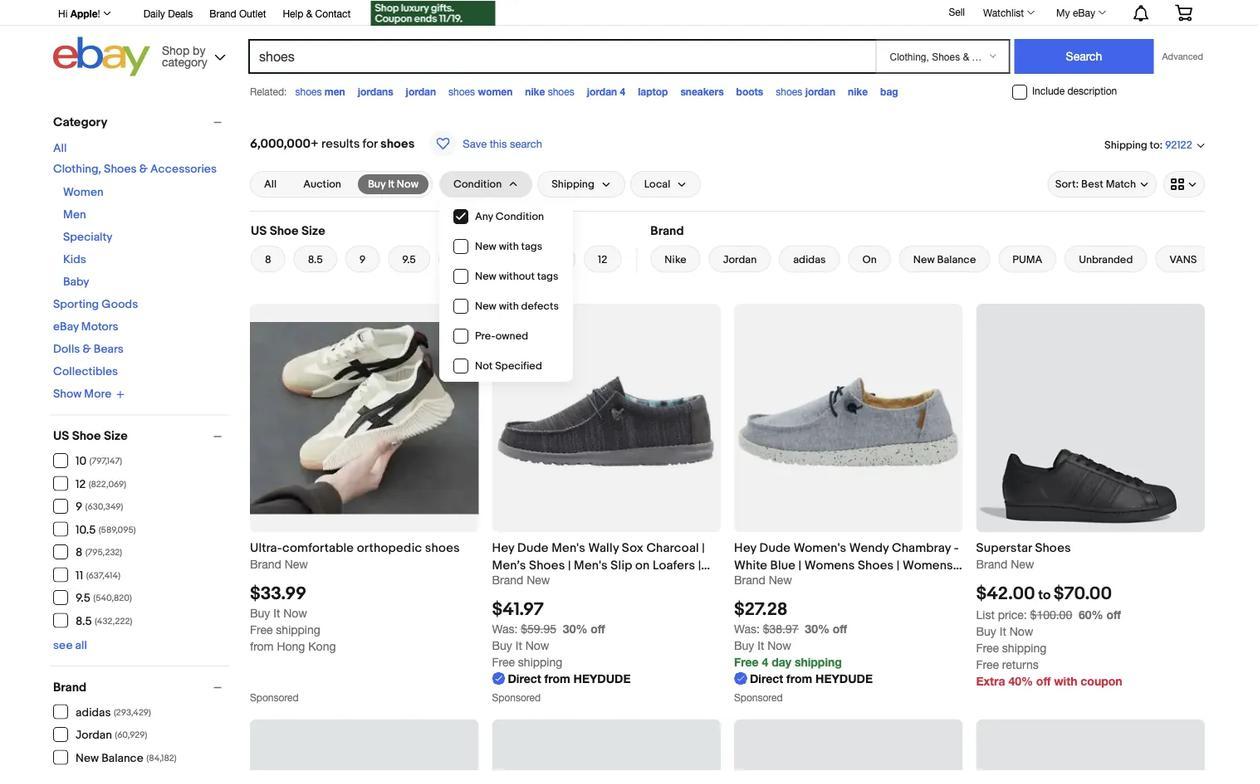 Task type: locate. For each thing, give the bounding box(es) containing it.
all for the leftmost all link
[[53, 142, 67, 156]]

bag link
[[880, 86, 898, 97]]

adidas for adidas
[[793, 253, 826, 266]]

defects
[[521, 300, 559, 313]]

2 30% from the left
[[805, 622, 830, 636]]

new balance link
[[899, 246, 990, 272]]

None submit
[[1014, 39, 1154, 74]]

2 jordan from the left
[[587, 86, 617, 97]]

shoe up 8 link on the left of the page
[[270, 223, 299, 238]]

balance down (60,929)
[[102, 752, 144, 766]]

dude inside hey dude men's wally sox charcoal | men's shoes | men's slip on loafers | light
[[517, 541, 549, 556]]

0 vertical spatial 8.5
[[308, 253, 323, 266]]

0 horizontal spatial 30%
[[563, 622, 588, 636]]

local button
[[630, 171, 701, 198]]

adidas ultraboost dna x lego® colors shoes image
[[734, 720, 963, 772]]

0 vertical spatial on
[[635, 558, 650, 573]]

shipping for shipping
[[552, 178, 595, 191]]

any condition
[[475, 210, 544, 223]]

1 vertical spatial shipping
[[552, 178, 595, 191]]

0 horizontal spatial dude
[[517, 541, 549, 556]]

12 for 12 (822,069)
[[76, 478, 86, 492]]

shipping inside shipping to : 92122
[[1105, 139, 1148, 151]]

4 left day
[[762, 655, 768, 669]]

0 horizontal spatial hey
[[492, 541, 515, 556]]

shoes right orthopedic
[[425, 541, 460, 556]]

new down superstar shoes heading
[[1011, 557, 1034, 571]]

on down the 'sox'
[[635, 558, 650, 573]]

all up the clothing,
[[53, 142, 67, 156]]

from down $59.95
[[544, 672, 570, 686]]

0 vertical spatial with
[[499, 240, 519, 253]]

all link down 6,000,000
[[254, 174, 287, 194]]

8.5 up all
[[76, 615, 92, 629]]

womens down chambray on the bottom right
[[903, 558, 953, 573]]

goods
[[102, 298, 138, 312]]

from inside $27.28 was: $38.97 30% off buy it now free 4 day shipping direct from heydude
[[787, 672, 812, 686]]

hey up white
[[734, 541, 757, 556]]

new inside ultra-comfortable orthopedic shoes brand new
[[285, 557, 308, 571]]

0 vertical spatial condition
[[453, 178, 502, 191]]

adidas inside main content
[[793, 253, 826, 266]]

12 for 12
[[598, 253, 607, 266]]

now inside text box
[[397, 178, 419, 191]]

9.5 inside main content
[[402, 253, 416, 266]]

direct from heydude text field for $27.28
[[734, 671, 873, 687]]

buy inside $42.00 to $70.00 list price: $100.00 60% off buy it now free shipping free returns extra 40% off with coupon
[[976, 625, 997, 638]]

hey for $27.28
[[734, 541, 757, 556]]

clothing, shoes & accessories link
[[53, 162, 217, 176]]

condition up the any
[[453, 178, 502, 191]]

1 vertical spatial 8
[[76, 546, 82, 560]]

(637,414)
[[86, 571, 120, 581]]

6,000,000 + results for shoes
[[250, 136, 415, 151]]

for
[[363, 136, 378, 151]]

0 horizontal spatial from
[[250, 640, 274, 653]]

8 link
[[251, 246, 285, 272]]

shipping
[[1105, 139, 1148, 151], [552, 178, 595, 191]]

new down comfortable at the left bottom
[[285, 557, 308, 571]]

shipping left :
[[1105, 139, 1148, 151]]

2 womens from the left
[[903, 558, 953, 573]]

9 left 9.5 link at the left top
[[359, 253, 366, 266]]

new down the any
[[475, 240, 497, 253]]

30% inside $27.28 was: $38.97 30% off buy it now free 4 day shipping direct from heydude
[[805, 622, 830, 636]]

puma
[[1013, 253, 1042, 266]]

1 horizontal spatial all
[[264, 178, 277, 191]]

2 horizontal spatial &
[[306, 7, 312, 19]]

sporting goods link
[[53, 298, 138, 312]]

1 horizontal spatial 8
[[265, 253, 271, 266]]

shoes
[[295, 86, 322, 97], [449, 86, 475, 97], [548, 86, 574, 97], [776, 86, 803, 97], [380, 136, 415, 151], [425, 541, 460, 556]]

0 vertical spatial 4
[[620, 86, 626, 97]]

slip down white
[[734, 576, 756, 591]]

all inside all link
[[264, 178, 277, 191]]

brand up nike link
[[651, 223, 684, 238]]

buy
[[368, 178, 386, 191], [250, 606, 270, 620], [976, 625, 997, 638], [492, 639, 512, 653], [734, 639, 754, 653]]

brand up $27.28
[[734, 573, 766, 587]]

hey dude women's wendy chambray - white blue | womens shoes | womens slip on image
[[734, 304, 963, 533]]

0 vertical spatial 9.5
[[402, 253, 416, 266]]

none submit inside shop by category banner
[[1014, 39, 1154, 74]]

daily
[[143, 7, 165, 19]]

None text field
[[976, 608, 1072, 622], [492, 622, 557, 636], [734, 622, 799, 636], [976, 608, 1072, 622], [492, 622, 557, 636], [734, 622, 799, 636]]

2 dude from the left
[[760, 541, 791, 556]]

30% right "$38.97"
[[805, 622, 830, 636]]

heydude inside $41.97 was: $59.95 30% off buy it now free shipping direct from heydude
[[574, 672, 631, 686]]

superstar
[[976, 541, 1032, 556]]

us down show
[[53, 429, 69, 444]]

now
[[397, 178, 419, 191], [283, 606, 307, 620], [1010, 625, 1034, 638], [525, 639, 549, 653], [768, 639, 791, 653]]

men's
[[552, 541, 585, 556], [574, 558, 608, 573]]

on down white
[[759, 576, 773, 591]]

0 horizontal spatial adidas
[[76, 706, 111, 720]]

was: down $41.97
[[492, 622, 518, 636]]

1 horizontal spatial womens
[[903, 558, 953, 573]]

all for rightmost all link
[[264, 178, 277, 191]]

free down the $33.99
[[250, 623, 273, 637]]

balance for new balance
[[937, 253, 976, 266]]

0 vertical spatial balance
[[937, 253, 976, 266]]

1 horizontal spatial on
[[759, 576, 773, 591]]

sell link
[[941, 6, 973, 18]]

8.5 left 9 link
[[308, 253, 323, 266]]

1 horizontal spatial nike
[[848, 86, 868, 97]]

condition button
[[439, 171, 533, 198]]

us up 8 link on the left of the page
[[251, 223, 267, 238]]

shipping inside dropdown button
[[552, 178, 595, 191]]

1 horizontal spatial brand new
[[734, 573, 792, 587]]

(795,232)
[[85, 548, 122, 559]]

apple
[[70, 7, 98, 19]]

nike left bag
[[848, 86, 868, 97]]

1 hey from the left
[[492, 541, 515, 556]]

60%
[[1079, 608, 1103, 622]]

Direct from HEYDUDE text field
[[492, 671, 631, 687], [734, 671, 873, 687]]

2 horizontal spatial from
[[787, 672, 812, 686]]

from
[[250, 640, 274, 653], [544, 672, 570, 686], [787, 672, 812, 686]]

2 horizontal spatial jordan
[[805, 86, 836, 97]]

slip
[[611, 558, 632, 573], [734, 576, 756, 591]]

light
[[492, 576, 521, 591]]

1 vertical spatial all
[[264, 178, 277, 191]]

clothing,
[[53, 162, 101, 176]]

0 horizontal spatial shipping
[[552, 178, 595, 191]]

10 right 9.5 link at the left top
[[452, 253, 463, 266]]

brand down the see all button
[[53, 680, 87, 695]]

1 horizontal spatial 30%
[[805, 622, 830, 636]]

buy inside $27.28 was: $38.97 30% off buy it now free 4 day shipping direct from heydude
[[734, 639, 754, 653]]

daily deals link
[[143, 5, 193, 23]]

0 vertical spatial all link
[[53, 142, 67, 156]]

& inside sporting goods ebay motors dolls & bears collectibles
[[83, 343, 91, 357]]

2 direct from the left
[[750, 672, 783, 686]]

balance inside main content
[[937, 253, 976, 266]]

dude for $27.28
[[760, 541, 791, 556]]

hi apple !
[[58, 7, 100, 19]]

free
[[250, 623, 273, 637], [976, 641, 999, 655], [492, 655, 515, 669], [734, 655, 759, 669], [976, 658, 999, 672]]

hey
[[492, 541, 515, 556], [734, 541, 757, 556]]

condition up new with tags
[[496, 210, 544, 223]]

it inside $42.00 to $70.00 list price: $100.00 60% off buy it now free shipping free returns extra 40% off with coupon
[[1000, 625, 1006, 638]]

0 horizontal spatial 9
[[76, 500, 82, 515]]

4 inside $27.28 was: $38.97 30% off buy it now free 4 day shipping direct from heydude
[[762, 655, 768, 669]]

get the coupon image
[[371, 1, 495, 26]]

30% for $41.97
[[563, 622, 588, 636]]

jordan inside main content
[[723, 253, 757, 266]]

hey inside hey dude men's wally sox charcoal | men's shoes | men's slip on loafers | light
[[492, 541, 515, 556]]

1 vertical spatial 12
[[76, 478, 86, 492]]

womens down women's
[[805, 558, 855, 573]]

1 vertical spatial 10
[[76, 455, 87, 469]]

1 jordan from the left
[[406, 86, 436, 97]]

1 horizontal spatial adidas
[[793, 253, 826, 266]]

shoe up '10 (797,147)'
[[72, 429, 101, 444]]

1 horizontal spatial jordan
[[723, 253, 757, 266]]

brand new for $27.28
[[734, 573, 792, 587]]

men's down wally
[[574, 558, 608, 573]]

2 brand new from the left
[[734, 573, 792, 587]]

to inside $42.00 to $70.00 list price: $100.00 60% off buy it now free shipping free returns extra 40% off with coupon
[[1038, 588, 1051, 604]]

1 vertical spatial 4
[[762, 655, 768, 669]]

1 30% from the left
[[563, 622, 588, 636]]

9 for 9
[[359, 253, 366, 266]]

shipping inside $42.00 to $70.00 list price: $100.00 60% off buy it now free shipping free returns extra 40% off with coupon
[[1002, 641, 1047, 655]]

0 vertical spatial slip
[[611, 558, 632, 573]]

0 vertical spatial 10
[[452, 253, 463, 266]]

comfortable
[[282, 541, 354, 556]]

new without tags
[[475, 270, 558, 283]]

1 direct from heydude text field from the left
[[492, 671, 631, 687]]

all link up the clothing,
[[53, 142, 67, 156]]

dolls & bears link
[[53, 343, 124, 357]]

1 vertical spatial on
[[759, 576, 773, 591]]

buy inside the $33.99 buy it now free shipping from hong kong
[[250, 606, 270, 620]]

1 horizontal spatial balance
[[937, 253, 976, 266]]

0 horizontal spatial ebay
[[53, 320, 79, 334]]

2 heydude from the left
[[816, 672, 873, 686]]

1 horizontal spatial shoe
[[270, 223, 299, 238]]

collectibles link
[[53, 365, 118, 379]]

2 direct from heydude text field from the left
[[734, 671, 873, 687]]

2 vertical spatial &
[[83, 343, 91, 357]]

12 inside main content
[[598, 253, 607, 266]]

8 left 8.5 link
[[265, 253, 271, 266]]

hey inside hey dude women's wendy chambray - white blue | womens shoes | womens slip on
[[734, 541, 757, 556]]

off inside $27.28 was: $38.97 30% off buy it now free 4 day shipping direct from heydude
[[833, 622, 847, 636]]

with up "pre-owned" link
[[499, 300, 519, 313]]

1 horizontal spatial all link
[[254, 174, 287, 194]]

0 horizontal spatial 12
[[76, 478, 86, 492]]

0 horizontal spatial direct from heydude text field
[[492, 671, 631, 687]]

tags inside new without tags link
[[537, 270, 558, 283]]

superstar shoes heading
[[976, 541, 1071, 556]]

with inside $42.00 to $70.00 list price: $100.00 60% off buy it now free shipping free returns extra 40% off with coupon
[[1054, 675, 1078, 688]]

to inside shipping to : 92122
[[1150, 139, 1160, 151]]

direct down $59.95
[[508, 672, 541, 686]]

1 vertical spatial adidas
[[76, 706, 111, 720]]

&
[[306, 7, 312, 19], [139, 162, 148, 176], [83, 343, 91, 357]]

jordan
[[723, 253, 757, 266], [76, 729, 112, 743]]

not
[[475, 360, 493, 373]]

dude inside hey dude women's wendy chambray - white blue | womens shoes | womens slip on
[[760, 541, 791, 556]]

1 brand new from the left
[[492, 573, 550, 587]]

0 horizontal spatial us
[[53, 429, 69, 444]]

shoes men
[[295, 86, 345, 97]]

1 heydude from the left
[[574, 672, 631, 686]]

ebay right the my
[[1073, 7, 1095, 18]]

jordan link
[[709, 246, 771, 272]]

shipping down $59.95
[[518, 655, 563, 669]]

1 horizontal spatial ebay
[[1073, 7, 1095, 18]]

was: inside $41.97 was: $59.95 30% off buy it now free shipping direct from heydude
[[492, 622, 518, 636]]

us shoe size inside main content
[[251, 223, 325, 238]]

size up 8.5 link
[[301, 223, 325, 238]]

us shoe size up '10 (797,147)'
[[53, 429, 128, 444]]

0 horizontal spatial jordan
[[76, 729, 112, 743]]

nike for nike
[[848, 86, 868, 97]]

from inside the $33.99 buy it now free shipping from hong kong
[[250, 640, 274, 653]]

1 horizontal spatial was:
[[734, 622, 760, 636]]

2 nike from the left
[[848, 86, 868, 97]]

category
[[162, 55, 207, 69]]

brand new
[[492, 573, 550, 587], [734, 573, 792, 587]]

1 horizontal spatial direct from heydude text field
[[734, 671, 873, 687]]

0 vertical spatial jordan
[[723, 253, 757, 266]]

brand up $41.97
[[492, 573, 524, 587]]

nike
[[665, 253, 687, 266]]

with for tags
[[499, 240, 519, 253]]

1 horizontal spatial from
[[544, 672, 570, 686]]

ebay inside account navigation
[[1073, 7, 1095, 18]]

1 horizontal spatial &
[[139, 162, 148, 176]]

(84,182)
[[146, 753, 177, 764]]

jordan for jordan
[[406, 86, 436, 97]]

0 vertical spatial adidas
[[793, 253, 826, 266]]

to up $100.00
[[1038, 588, 1051, 604]]

0 horizontal spatial balance
[[102, 752, 144, 766]]

now down "$38.97"
[[768, 639, 791, 653]]

tags inside new with tags link
[[521, 240, 543, 253]]

1 vertical spatial ebay
[[53, 320, 79, 334]]

nike link
[[848, 86, 868, 97]]

1 vertical spatial jordan
[[76, 729, 112, 743]]

shoes inside superstar shoes brand new
[[1035, 541, 1071, 556]]

off inside $41.97 was: $59.95 30% off buy it now free shipping direct from heydude
[[591, 622, 605, 636]]

1 vertical spatial tags
[[537, 270, 558, 283]]

1 vertical spatial condition
[[496, 210, 544, 223]]

shoes inside ultra-comfortable orthopedic shoes brand new
[[425, 541, 460, 556]]

heydude up busenitz shoes image at the bottom of the page
[[574, 672, 631, 686]]

brand left outlet
[[209, 7, 236, 19]]

women
[[63, 186, 103, 200]]

buy down the $33.99
[[250, 606, 270, 620]]

was: inside $27.28 was: $38.97 30% off buy it now free 4 day shipping direct from heydude
[[734, 622, 760, 636]]

clothing, shoes & accessories
[[53, 162, 217, 176]]

30% inside $41.97 was: $59.95 30% off buy it now free shipping direct from heydude
[[563, 622, 588, 636]]

8 up 11
[[76, 546, 82, 560]]

tags for new without tags
[[537, 270, 558, 283]]

1 vertical spatial to
[[1038, 588, 1051, 604]]

1 horizontal spatial 8.5
[[308, 253, 323, 266]]

$27.28 was: $38.97 30% off buy it now free 4 day shipping direct from heydude
[[734, 599, 873, 686]]

size
[[301, 223, 325, 238], [104, 429, 128, 444]]

1 vertical spatial with
[[499, 300, 519, 313]]

shop
[[162, 43, 190, 57]]

shoe
[[270, 223, 299, 238], [72, 429, 101, 444]]

1 nike from the left
[[525, 86, 545, 97]]

balance left puma on the top right of the page
[[937, 253, 976, 266]]

sporting
[[53, 298, 99, 312]]

now down the $33.99
[[283, 606, 307, 620]]

jordan left laptop
[[587, 86, 617, 97]]

brand down the ultra- at bottom left
[[250, 557, 281, 571]]

shipping inside $41.97 was: $59.95 30% off buy it now free shipping direct from heydude
[[518, 655, 563, 669]]

sort:
[[1055, 178, 1079, 191]]

1 vertical spatial balance
[[102, 752, 144, 766]]

heydude inside $27.28 was: $38.97 30% off buy it now free 4 day shipping direct from heydude
[[816, 672, 873, 686]]

women link
[[63, 186, 103, 200]]

ebay
[[1073, 7, 1095, 18], [53, 320, 79, 334]]

shipping up any condition link
[[552, 178, 595, 191]]

now down $59.95
[[525, 639, 549, 653]]

0 vertical spatial men's
[[552, 541, 585, 556]]

1 direct from the left
[[508, 672, 541, 686]]

all
[[53, 142, 67, 156], [264, 178, 277, 191]]

charcoal
[[646, 541, 699, 556]]

men's left wally
[[552, 541, 585, 556]]

shoes right superstar
[[1035, 541, 1071, 556]]

2 was: from the left
[[734, 622, 760, 636]]

1 horizontal spatial direct
[[750, 672, 783, 686]]

returns
[[1002, 658, 1039, 672]]

show
[[53, 387, 82, 402]]

all down 6,000,000
[[264, 178, 277, 191]]

hey dude women's wendy chambray - white blue | womens shoes | womens slip on heading
[[734, 541, 962, 591]]

main content containing $33.99
[[243, 106, 1212, 772]]

$33.99
[[250, 584, 306, 605]]

1 horizontal spatial hey
[[734, 541, 757, 556]]

9 (630,349)
[[76, 500, 123, 515]]

dude up blue
[[760, 541, 791, 556]]

shipping up hong
[[276, 623, 320, 637]]

dude up the men's
[[517, 541, 549, 556]]

0 horizontal spatial jordan
[[406, 86, 436, 97]]

0 vertical spatial all
[[53, 142, 67, 156]]

free inside $41.97 was: $59.95 30% off buy it now free shipping direct from heydude
[[492, 655, 515, 669]]

specialty link
[[63, 230, 113, 245]]

see
[[53, 639, 73, 653]]

9.5 right 9 link
[[402, 253, 416, 266]]

brand button
[[53, 680, 229, 695]]

tags up without
[[521, 240, 543, 253]]

slip down the 'sox'
[[611, 558, 632, 573]]

1 horizontal spatial 12
[[598, 253, 607, 266]]

0 vertical spatial to
[[1150, 139, 1160, 151]]

adidas up "jordan (60,929)"
[[76, 706, 111, 720]]

9 for 9 (630,349)
[[76, 500, 82, 515]]

jordan down adidas (293,429)
[[76, 729, 112, 743]]

0 horizontal spatial us shoe size
[[53, 429, 128, 444]]

1 vertical spatial size
[[104, 429, 128, 444]]

1 vertical spatial shoe
[[72, 429, 101, 444]]

shoes right the clothing,
[[104, 162, 137, 176]]

0 horizontal spatial slip
[[611, 558, 632, 573]]

4 left laptop
[[620, 86, 626, 97]]

shoes jordan
[[776, 86, 836, 97]]

shipping to : 92122
[[1105, 139, 1193, 152]]

nike for nike shoes
[[525, 86, 545, 97]]

0 horizontal spatial 8
[[76, 546, 82, 560]]

off right "$38.97"
[[833, 622, 847, 636]]

9 up 10.5 on the bottom of page
[[76, 500, 82, 515]]

$41.97
[[492, 599, 544, 621]]

listing options selector. gallery view selected. image
[[1171, 178, 1198, 191]]

0 horizontal spatial heydude
[[574, 672, 631, 686]]

& right help in the top left of the page
[[306, 7, 312, 19]]

11 (637,414)
[[76, 569, 120, 583]]

was: for $41.97
[[492, 622, 518, 636]]

white
[[734, 558, 767, 573]]

10 left (797,147)
[[76, 455, 87, 469]]

& inside account navigation
[[306, 7, 312, 19]]

shop by category button
[[154, 37, 229, 73]]

0 vertical spatial us
[[251, 223, 267, 238]]

0 vertical spatial ebay
[[1073, 7, 1095, 18]]

hey dude men's wally sox charcoal | men's shoes | men's slip on loafers | light image
[[492, 304, 721, 533]]

0 horizontal spatial 10
[[76, 455, 87, 469]]

jordan for jordan (60,929)
[[76, 729, 112, 743]]

buy down $27.28
[[734, 639, 754, 653]]

1 horizontal spatial us shoe size
[[251, 223, 325, 238]]

2 hey from the left
[[734, 541, 757, 556]]

30%
[[563, 622, 588, 636], [805, 622, 830, 636]]

| down chambray on the bottom right
[[897, 558, 900, 573]]

30% right $59.95
[[563, 622, 588, 636]]

results
[[321, 136, 360, 151]]

advanced link
[[1154, 40, 1203, 73]]

heydude up adidas ultraboost dna x lego® colors shoes image
[[816, 672, 873, 686]]

0 horizontal spatial all
[[53, 142, 67, 156]]

to left 92122
[[1150, 139, 1160, 151]]

adidas
[[793, 253, 826, 266], [76, 706, 111, 720]]

1 vertical spatial 8.5
[[76, 615, 92, 629]]

10 for 10 (797,147)
[[76, 455, 87, 469]]

1 horizontal spatial 9.5
[[402, 253, 416, 266]]

1 vertical spatial slip
[[734, 576, 756, 591]]

pre-owned link
[[440, 321, 572, 351]]

brand new up $27.28
[[734, 573, 792, 587]]

main content
[[243, 106, 1212, 772]]

brand outlet
[[209, 7, 266, 19]]

shoes left 'women' at the top of the page
[[449, 86, 475, 97]]

0 vertical spatial 9
[[359, 253, 366, 266]]

brand inside superstar shoes brand new
[[976, 557, 1008, 571]]

was: down $27.28
[[734, 622, 760, 636]]

day
[[772, 655, 791, 669]]

nike right 'women' at the top of the page
[[525, 86, 545, 97]]

1 vertical spatial 9.5
[[76, 592, 90, 606]]

0 horizontal spatial direct
[[508, 672, 541, 686]]

0 horizontal spatial womens
[[805, 558, 855, 573]]

free left day
[[734, 655, 759, 669]]

1 horizontal spatial dude
[[760, 541, 791, 556]]

0 horizontal spatial nike
[[525, 86, 545, 97]]

buy inside text box
[[368, 178, 386, 191]]

shoes left men
[[295, 86, 322, 97]]

1 was: from the left
[[492, 622, 518, 636]]

shipping
[[276, 623, 320, 637], [1002, 641, 1047, 655], [518, 655, 563, 669], [795, 655, 842, 669]]

free down $41.97
[[492, 655, 515, 669]]

9 link
[[345, 246, 380, 272]]

0 horizontal spatial was:
[[492, 622, 518, 636]]

us shoe size up 8 link on the left of the page
[[251, 223, 325, 238]]

Buy It Now selected text field
[[368, 177, 419, 192]]

8.5 inside main content
[[308, 253, 323, 266]]

1 dude from the left
[[517, 541, 549, 556]]

1 vertical spatial all link
[[254, 174, 287, 194]]

with
[[499, 240, 519, 253], [499, 300, 519, 313], [1054, 675, 1078, 688]]

off right '60%'
[[1107, 608, 1121, 622]]

12 left the (822,069)
[[76, 478, 86, 492]]

from down day
[[787, 672, 812, 686]]

1 vertical spatial &
[[139, 162, 148, 176]]

hey dude men's wally sox charcoal | men's shoes | men's slip on loafers | light heading
[[492, 541, 710, 591]]

now up 9.5 link at the left top
[[397, 178, 419, 191]]

category
[[53, 115, 107, 130]]

buy down $41.97
[[492, 639, 512, 653]]

your shopping cart image
[[1174, 4, 1193, 21]]

off right $59.95
[[591, 622, 605, 636]]

$27.28
[[734, 599, 788, 621]]

& right dolls
[[83, 343, 91, 357]]

0 horizontal spatial brand new
[[492, 573, 550, 587]]

8.5 for 8.5
[[308, 253, 323, 266]]

0 horizontal spatial to
[[1038, 588, 1051, 604]]

hey for $41.97
[[492, 541, 515, 556]]

with down any condition
[[499, 240, 519, 253]]

0 horizontal spatial on
[[635, 558, 650, 573]]



Task type: vqa. For each thing, say whether or not it's contained in the screenshot.
It inside $41.97 WAS: $59.95 30% OFF BUY IT NOW FREE SHIPPING DIRECT FROM HEYDUDE
yes



Task type: describe. For each thing, give the bounding box(es) containing it.
ultra-comfortable orthopedic shoes heading
[[250, 541, 460, 556]]

auction link
[[293, 174, 351, 194]]

us shoe size button
[[53, 429, 229, 444]]

jordans link
[[358, 86, 393, 97]]

new down "jordan (60,929)"
[[76, 752, 99, 766]]

8.5 for 8.5 (432,222)
[[76, 615, 92, 629]]

(432,222)
[[95, 616, 132, 627]]

laptop
[[638, 86, 668, 97]]

$70.00
[[1054, 584, 1112, 605]]

direct inside $27.28 was: $38.97 30% off buy it now free 4 day shipping direct from heydude
[[750, 672, 783, 686]]

match
[[1106, 178, 1136, 191]]

30% for $27.28
[[805, 622, 830, 636]]

brand inside ultra-comfortable orthopedic shoes brand new
[[250, 557, 281, 571]]

hey dude men's wally sox charcoal | men's shoes | men's slip on loafers | light
[[492, 541, 705, 591]]

kids
[[63, 253, 86, 267]]

my ebay
[[1057, 7, 1095, 18]]

ebay inside sporting goods ebay motors dolls & bears collectibles
[[53, 320, 79, 334]]

8 (795,232)
[[76, 546, 122, 560]]

free inside the $33.99 buy it now free shipping from hong kong
[[250, 623, 273, 637]]

kong
[[308, 640, 336, 653]]

dude for $41.97
[[517, 541, 549, 556]]

adidas for adidas (293,429)
[[76, 706, 111, 720]]

specialty
[[63, 230, 113, 245]]

new right the light
[[527, 573, 550, 587]]

it inside $27.28 was: $38.97 30% off buy it now free 4 day shipping direct from heydude
[[758, 639, 764, 653]]

pre-
[[475, 330, 496, 343]]

-
[[954, 541, 959, 556]]

jordan for jordan
[[723, 253, 757, 266]]

8 for 8
[[265, 253, 271, 266]]

shipping inside $27.28 was: $38.97 30% off buy it now free 4 day shipping direct from heydude
[[795, 655, 842, 669]]

10 link
[[438, 246, 477, 272]]

watchlist
[[983, 7, 1024, 18]]

new balance
[[913, 253, 976, 266]]

not specified link
[[440, 351, 572, 381]]

buy inside $41.97 was: $59.95 30% off buy it now free shipping direct from heydude
[[492, 639, 512, 653]]

to for $70.00
[[1038, 588, 1051, 604]]

0 horizontal spatial all link
[[53, 142, 67, 156]]

Search for anything text field
[[251, 41, 872, 72]]

new inside superstar shoes brand new
[[1011, 557, 1034, 571]]

related:
[[250, 86, 287, 97]]

slip inside hey dude men's wally sox charcoal | men's shoes | men's slip on loafers | light
[[611, 558, 632, 573]]

new with defects
[[475, 300, 559, 313]]

accessories
[[150, 162, 217, 176]]

hi
[[58, 7, 68, 19]]

price:
[[998, 608, 1027, 622]]

list
[[976, 608, 995, 622]]

brand new for $41.97
[[492, 573, 550, 587]]

bears
[[94, 343, 124, 357]]

11
[[76, 569, 83, 583]]

8 for 8 (795,232)
[[76, 546, 82, 560]]

slip inside hey dude women's wendy chambray - white blue | womens shoes | womens slip on
[[734, 576, 756, 591]]

description
[[1068, 85, 1117, 97]]

hey dude women's wendy chambray - white blue | womens shoes | womens slip on
[[734, 541, 959, 591]]

superstar shoes link
[[976, 539, 1205, 557]]

on
[[863, 253, 877, 266]]

now inside $42.00 to $70.00 list price: $100.00 60% off buy it now free shipping free returns extra 40% off with coupon
[[1010, 625, 1034, 638]]

superstar shoes image
[[976, 304, 1205, 533]]

+
[[311, 136, 319, 151]]

sort: best match button
[[1048, 171, 1157, 198]]

1 womens from the left
[[805, 558, 855, 573]]

free inside $27.28 was: $38.97 30% off buy it now free 4 day shipping direct from heydude
[[734, 655, 759, 669]]

new up 'pre-'
[[475, 300, 497, 313]]

ultra-comfortable orthopedic shoes image
[[250, 322, 479, 514]]

my ebay link
[[1047, 2, 1114, 22]]

ultra-
[[250, 541, 282, 556]]

deals
[[168, 7, 193, 19]]

shoes inside hey dude men's wally sox charcoal | men's shoes | men's slip on loafers | light
[[529, 558, 565, 573]]

now inside $41.97 was: $59.95 30% off buy it now free shipping direct from heydude
[[525, 639, 549, 653]]

advanced
[[1162, 51, 1203, 62]]

jordan 4
[[587, 86, 626, 97]]

6,000,000
[[250, 136, 311, 151]]

all
[[75, 639, 87, 653]]

sporting goods ebay motors dolls & bears collectibles
[[53, 298, 138, 379]]

it inside $41.97 was: $59.95 30% off buy it now free shipping direct from heydude
[[516, 639, 522, 653]]

specified
[[495, 360, 542, 373]]

ultra-comfortable orthopedic shoes brand new
[[250, 541, 460, 571]]

collectibles
[[53, 365, 118, 379]]

best
[[1081, 178, 1104, 191]]

search
[[510, 137, 542, 150]]

on inside hey dude women's wendy chambray - white blue | womens shoes | womens slip on
[[759, 576, 773, 591]]

any condition link
[[440, 202, 572, 232]]

9.5 for 9.5
[[402, 253, 416, 266]]

loafers
[[653, 558, 695, 573]]

sox
[[622, 541, 644, 556]]

shoes right for
[[380, 136, 415, 151]]

$100.00
[[1030, 608, 1072, 622]]

brand inside account navigation
[[209, 7, 236, 19]]

shoes women
[[449, 86, 513, 97]]

1 vertical spatial us
[[53, 429, 69, 444]]

women
[[478, 86, 513, 97]]

shoes inside hey dude women's wendy chambray - white blue | womens shoes | womens slip on
[[858, 558, 894, 573]]

free up extra
[[976, 658, 999, 672]]

with for defects
[[499, 300, 519, 313]]

direct from heydude text field for $41.97
[[492, 671, 631, 687]]

92122
[[1165, 139, 1193, 152]]

1 vertical spatial us shoe size
[[53, 429, 128, 444]]

free down list
[[976, 641, 999, 655]]

orthopedic
[[357, 541, 422, 556]]

on inside hey dude men's wally sox charcoal | men's shoes | men's slip on loafers | light
[[635, 558, 650, 573]]

8.5 (432,222)
[[76, 615, 132, 629]]

shipping for shipping to : 92122
[[1105, 139, 1148, 151]]

chambray
[[892, 541, 951, 556]]

auction
[[303, 178, 341, 191]]

men's
[[492, 558, 526, 573]]

was: for $27.28
[[734, 622, 760, 636]]

(797,147)
[[89, 456, 122, 467]]

shop by category banner
[[49, 0, 1205, 81]]

balance for new balance (84,182)
[[102, 752, 144, 766]]

dolls
[[53, 343, 80, 357]]

9.5 for 9.5 (540,820)
[[76, 592, 90, 606]]

buy it now
[[368, 178, 419, 191]]

it inside text box
[[388, 178, 394, 191]]

local
[[644, 178, 670, 191]]

| right loafers
[[698, 558, 701, 573]]

unbranded link
[[1065, 246, 1147, 272]]

new right on
[[913, 253, 935, 266]]

8.5 link
[[294, 246, 337, 272]]

10.5
[[76, 523, 96, 537]]

nora shoes image
[[250, 720, 479, 772]]

new left without
[[475, 270, 497, 283]]

1 vertical spatial men's
[[574, 558, 608, 573]]

jordan for jordan 4
[[587, 86, 617, 97]]

0 vertical spatial shoe
[[270, 223, 299, 238]]

help
[[283, 7, 303, 19]]

ultraboost 1.0 dna running shoes image
[[976, 720, 1205, 772]]

jordan link
[[406, 86, 436, 97]]

it inside the $33.99 buy it now free shipping from hong kong
[[273, 606, 280, 620]]

vans link
[[1156, 246, 1211, 272]]

shipping button
[[538, 171, 625, 198]]

off right 40%
[[1036, 675, 1051, 688]]

sneakers
[[681, 86, 724, 97]]

| right charcoal
[[702, 541, 705, 556]]

shoes down the search for anything text field
[[548, 86, 574, 97]]

see all
[[53, 639, 87, 653]]

busenitz shoes image
[[492, 720, 721, 772]]

new with tags
[[475, 240, 543, 253]]

to for :
[[1150, 139, 1160, 151]]

more
[[84, 387, 111, 402]]

my
[[1057, 7, 1070, 18]]

shipping inside the $33.99 buy it now free shipping from hong kong
[[276, 623, 320, 637]]

wally
[[588, 541, 619, 556]]

jordan (60,929)
[[76, 729, 147, 743]]

tags for new with tags
[[521, 240, 543, 253]]

0 horizontal spatial shoe
[[72, 429, 101, 444]]

direct inside $41.97 was: $59.95 30% off buy it now free shipping direct from heydude
[[508, 672, 541, 686]]

us inside main content
[[251, 223, 267, 238]]

show more
[[53, 387, 111, 402]]

condition inside dropdown button
[[453, 178, 502, 191]]

3 jordan from the left
[[805, 86, 836, 97]]

jordans
[[358, 86, 393, 97]]

10.5 (589,095)
[[76, 523, 136, 537]]

1 horizontal spatial size
[[301, 223, 325, 238]]

men
[[325, 86, 345, 97]]

now inside the $33.99 buy it now free shipping from hong kong
[[283, 606, 307, 620]]

now inside $27.28 was: $38.97 30% off buy it now free 4 day shipping direct from heydude
[[768, 639, 791, 653]]

new right white
[[769, 573, 792, 587]]

coupon
[[1081, 675, 1123, 688]]

10 for 10
[[452, 253, 463, 266]]

from inside $41.97 was: $59.95 30% off buy it now free shipping direct from heydude
[[544, 672, 570, 686]]

puma link
[[999, 246, 1057, 272]]

account navigation
[[49, 0, 1205, 28]]

adidas link
[[779, 246, 840, 272]]

| right the men's
[[568, 558, 571, 573]]

| right blue
[[799, 558, 802, 573]]

shoes right boots link
[[776, 86, 803, 97]]

outlet
[[239, 7, 266, 19]]



